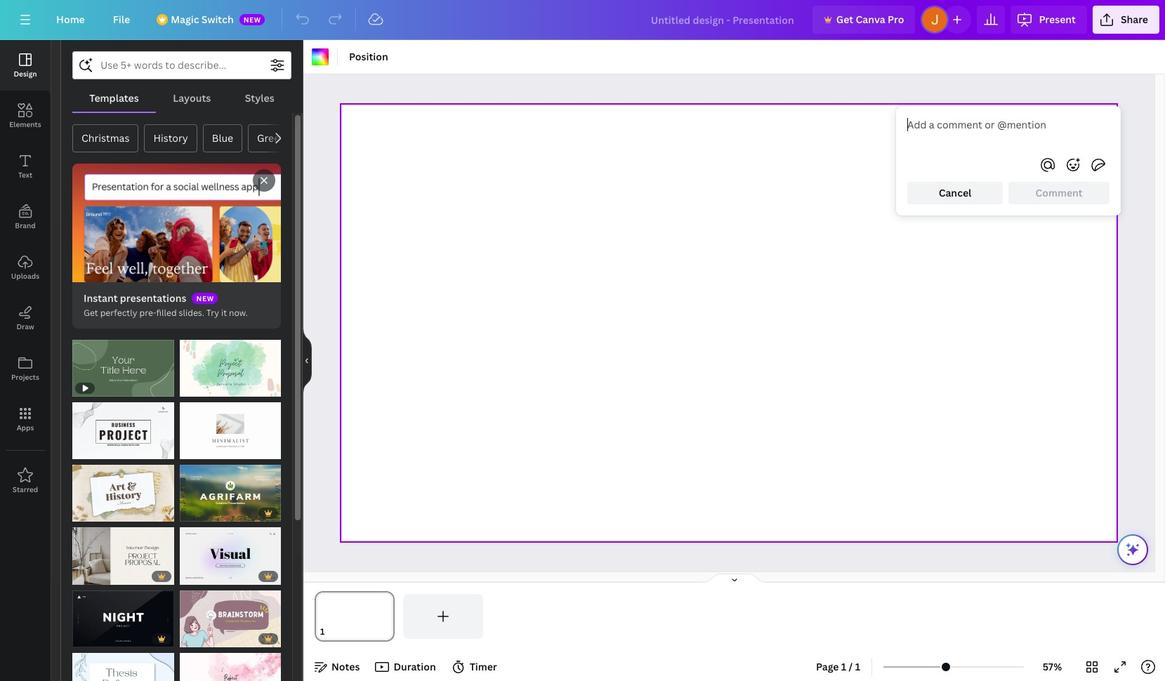 Task type: locate. For each thing, give the bounding box(es) containing it.
magic switch
[[171, 13, 234, 26]]

1 vertical spatial 1 of 13
[[79, 572, 107, 582]]

cancel
[[939, 186, 972, 199]]

1 left /
[[842, 661, 847, 674]]

1 inside beige scrapbook art and history museum presentation group
[[79, 509, 84, 519]]

1 vertical spatial 13
[[98, 572, 107, 582]]

cancel button
[[908, 182, 1004, 204]]

1 for beige brown pastel  playful manhwa illustration brainstorm presentation group
[[187, 635, 191, 644]]

1 of 13 inside beige scrapbook art and history museum presentation group
[[79, 509, 107, 519]]

1 of 10
[[187, 446, 215, 456], [187, 635, 215, 644]]

1 left 25
[[79, 635, 84, 644]]

1 inside minimalist beige cream brand proposal presentation group
[[187, 446, 191, 456]]

of up "black and gray gradient professional presentation" group
[[86, 572, 96, 582]]

1 of 10 up pink rose watercolor organic creative project presentation "group"
[[187, 635, 215, 644]]

of inside beige scrapbook art and history museum presentation group
[[86, 509, 96, 519]]

1 of 13 up the neutral elegant interior design project proposal presentation group
[[79, 509, 107, 519]]

13 for 1 of 15
[[98, 509, 107, 519]]

0 vertical spatial new
[[244, 15, 261, 25]]

it
[[221, 307, 227, 319]]

1 for the neutral elegant interior design project proposal presentation group
[[79, 572, 84, 582]]

1 inside the neutral elegant interior design project proposal presentation group
[[79, 572, 84, 582]]

1 of 13 for 1 of 15
[[79, 509, 107, 519]]

of inside beige brown minimal organic creative project presentation group
[[193, 384, 203, 393]]

of up the neutral elegant interior design project proposal presentation group
[[86, 509, 96, 519]]

0 vertical spatial 10
[[205, 446, 215, 456]]

Page title text field
[[331, 625, 337, 640]]

comment
[[1036, 186, 1083, 199]]

1 of 10 inside minimalist beige cream brand proposal presentation group
[[187, 446, 215, 456]]

13 up the neutral elegant interior design project proposal presentation group
[[98, 509, 107, 519]]

10 inside beige brown pastel  playful manhwa illustration brainstorm presentation group
[[205, 635, 215, 644]]

1 horizontal spatial get
[[837, 13, 854, 26]]

layouts
[[173, 91, 211, 105]]

1 up the neutral elegant interior design project proposal presentation group
[[79, 509, 84, 519]]

1 vertical spatial 1 of 10
[[187, 635, 215, 644]]

filled
[[156, 307, 177, 319]]

1 13 from the top
[[98, 509, 107, 519]]

2 10 from the top
[[205, 635, 215, 644]]

history button
[[144, 124, 197, 152]]

canva
[[856, 13, 886, 26]]

try
[[206, 307, 219, 319]]

1 for beige brown minimal organic creative project presentation group
[[187, 384, 191, 393]]

Design title text field
[[640, 6, 807, 34]]

16
[[205, 572, 214, 582]]

file
[[113, 13, 130, 26]]

of up green yellow modern farming presentation 16:9 group
[[193, 446, 203, 456]]

1 of 10 for 14
[[187, 446, 215, 456]]

1 inside group
[[187, 509, 191, 519]]

of
[[193, 384, 203, 393], [86, 446, 96, 456], [193, 446, 203, 456], [86, 509, 96, 519], [193, 509, 203, 519], [86, 572, 96, 582], [193, 572, 203, 582], [86, 635, 96, 644], [193, 635, 203, 644]]

get
[[837, 13, 854, 26], [84, 307, 98, 319]]

position
[[349, 50, 388, 63]]

canva assistant image
[[1125, 542, 1142, 559]]

gradient minimal portfolio proposal presentation group
[[180, 520, 281, 585]]

1 10 from the top
[[205, 446, 215, 456]]

2 1 of 13 from the top
[[79, 572, 107, 582]]

/
[[849, 661, 853, 674]]

1 vertical spatial 10
[[205, 635, 215, 644]]

of inside grey minimalist business project presentation group
[[86, 446, 96, 456]]

1 up pink rose watercolor organic creative project presentation "group"
[[187, 635, 191, 644]]

1 left the 14
[[79, 446, 84, 456]]

of left 25
[[86, 635, 96, 644]]

get perfectly pre-filled slides. try it now.
[[84, 307, 248, 319]]

share
[[1122, 13, 1149, 26]]

1 of 13
[[79, 509, 107, 519], [79, 572, 107, 582]]

share button
[[1093, 6, 1160, 34]]

of left 20
[[193, 384, 203, 393]]

1 for "black and gray gradient professional presentation" group
[[79, 635, 84, 644]]

1 of 10 inside beige brown pastel  playful manhwa illustration brainstorm presentation group
[[187, 635, 215, 644]]

1 horizontal spatial new
[[244, 15, 261, 25]]

christmas button
[[72, 124, 139, 152]]

13 inside the neutral elegant interior design project proposal presentation group
[[98, 572, 107, 582]]

1 of 13 inside the neutral elegant interior design project proposal presentation group
[[79, 572, 107, 582]]

of inside minimalist beige cream brand proposal presentation group
[[193, 446, 203, 456]]

1 vertical spatial new
[[196, 294, 214, 303]]

0 horizontal spatial get
[[84, 307, 98, 319]]

1 1 of 13 from the top
[[79, 509, 107, 519]]

templates button
[[72, 85, 156, 112]]

of inside group
[[86, 635, 96, 644]]

home link
[[45, 6, 96, 34]]

1 1 of 10 from the top
[[187, 446, 215, 456]]

1
[[187, 384, 191, 393], [79, 446, 84, 456], [187, 446, 191, 456], [79, 509, 84, 519], [187, 509, 191, 519], [79, 572, 84, 582], [187, 572, 191, 582], [79, 635, 84, 644], [187, 635, 191, 644], [842, 661, 847, 674], [856, 661, 861, 674]]

1 inside beige brown pastel  playful manhwa illustration brainstorm presentation group
[[187, 635, 191, 644]]

1 for beige scrapbook art and history museum presentation group
[[79, 509, 84, 519]]

new
[[244, 15, 261, 25], [196, 294, 214, 303]]

get inside button
[[837, 13, 854, 26]]

of for minimalist beige cream brand proposal presentation group
[[193, 446, 203, 456]]

1 inside gradient minimal portfolio proposal presentation group
[[187, 572, 191, 582]]

christmas
[[82, 131, 130, 145]]

layouts button
[[156, 85, 228, 112]]

1 of 10 for 25
[[187, 635, 215, 644]]

of for green yellow modern farming presentation 16:9 group
[[193, 509, 203, 519]]

10 for 14
[[205, 446, 215, 456]]

get down 'instant'
[[84, 307, 98, 319]]

14
[[98, 446, 107, 456]]

1 of 16
[[187, 572, 214, 582]]

of left 16
[[193, 572, 203, 582]]

of up pink rose watercolor organic creative project presentation "group"
[[193, 635, 203, 644]]

duration button
[[371, 656, 442, 679]]

10 up pink rose watercolor organic creative project presentation "group"
[[205, 635, 215, 644]]

get for get perfectly pre-filled slides. try it now.
[[84, 307, 98, 319]]

1 inside grey minimalist business project presentation group
[[79, 446, 84, 456]]

1 left 15
[[187, 509, 191, 519]]

elements
[[9, 119, 41, 129]]

1 for grey minimalist business project presentation group
[[79, 446, 84, 456]]

instant presentations
[[84, 291, 187, 305]]

1 inside beige brown minimal organic creative project presentation group
[[187, 384, 191, 393]]

0 vertical spatial 1 of 10
[[187, 446, 215, 456]]

13
[[98, 509, 107, 519], [98, 572, 107, 582]]

blue button
[[203, 124, 243, 152]]

1 up "black and gray gradient professional presentation" group
[[79, 572, 84, 582]]

of inside gradient minimal portfolio proposal presentation group
[[193, 572, 203, 582]]

20
[[205, 384, 215, 393]]

10 inside minimalist beige cream brand proposal presentation group
[[205, 446, 215, 456]]

1 of 10 up green yellow modern farming presentation 16:9 group
[[187, 446, 215, 456]]

1 left 16
[[187, 572, 191, 582]]

starred
[[12, 485, 38, 495]]

text
[[18, 170, 32, 180]]

presentation for a social wellness app image
[[72, 164, 281, 282]]

1 for gradient minimal portfolio proposal presentation group
[[187, 572, 191, 582]]

0 vertical spatial get
[[837, 13, 854, 26]]

new inside main menu bar
[[244, 15, 261, 25]]

switch
[[202, 13, 234, 26]]

timer button
[[447, 656, 503, 679]]

home
[[56, 13, 85, 26]]

1 vertical spatial get
[[84, 307, 98, 319]]

13 inside beige scrapbook art and history museum presentation group
[[98, 509, 107, 519]]

2 13 from the top
[[98, 572, 107, 582]]

comment button
[[1009, 182, 1110, 204]]

of for beige brown pastel  playful manhwa illustration brainstorm presentation group
[[193, 635, 203, 644]]

1 of 13 up "black and gray gradient professional presentation" group
[[79, 572, 107, 582]]

1 up green yellow modern farming presentation 16:9 group
[[187, 446, 191, 456]]

13 up "black and gray gradient professional presentation" group
[[98, 572, 107, 582]]

grey minimalist business project presentation group
[[72, 394, 174, 460]]

brand
[[15, 221, 36, 231]]

0 vertical spatial 1 of 13
[[79, 509, 107, 519]]

new right switch
[[244, 15, 261, 25]]

of for beige brown minimal organic creative project presentation group
[[193, 384, 203, 393]]

of left the 14
[[86, 446, 96, 456]]

2 1 of 10 from the top
[[187, 635, 215, 644]]

1 left 20
[[187, 384, 191, 393]]

1 inside "black and gray gradient professional presentation" group
[[79, 635, 84, 644]]

of inside the neutral elegant interior design project proposal presentation group
[[86, 572, 96, 582]]

10
[[205, 446, 215, 456], [205, 635, 215, 644]]

present
[[1040, 13, 1077, 26]]

1 for minimalist beige cream brand proposal presentation group
[[187, 446, 191, 456]]

get left canva
[[837, 13, 854, 26]]

of inside green yellow modern farming presentation 16:9 group
[[193, 509, 203, 519]]

of left 15
[[193, 509, 203, 519]]

new up try
[[196, 294, 214, 303]]

0 vertical spatial 13
[[98, 509, 107, 519]]

10 up green yellow modern farming presentation 16:9 group
[[205, 446, 215, 456]]

of inside beige brown pastel  playful manhwa illustration brainstorm presentation group
[[193, 635, 203, 644]]



Task type: describe. For each thing, give the bounding box(es) containing it.
Comment draft. Add a comment or @mention. text field
[[908, 117, 1110, 148]]

1 for green yellow modern farming presentation 16:9 group
[[187, 509, 191, 519]]

pro
[[888, 13, 905, 26]]

57%
[[1043, 661, 1063, 674]]

black and gray gradient professional presentation group
[[72, 582, 174, 648]]

page 1 image
[[315, 595, 395, 640]]

starred button
[[0, 456, 51, 507]]

elements button
[[0, 91, 51, 141]]

Use 5+ words to describe... search field
[[100, 52, 264, 79]]

slides.
[[179, 307, 204, 319]]

neutral elegant interior design project proposal presentation group
[[72, 520, 174, 585]]

#ffffff image
[[312, 48, 329, 65]]

presentations
[[120, 291, 187, 305]]

of for the neutral elegant interior design project proposal presentation group
[[86, 572, 96, 582]]

get canva pro button
[[813, 6, 916, 34]]

uploads
[[11, 271, 39, 281]]

notes
[[332, 661, 360, 674]]

page 1 / 1
[[817, 661, 861, 674]]

duration
[[394, 661, 436, 674]]

side panel tab list
[[0, 40, 51, 507]]

beige brown pastel  playful manhwa illustration brainstorm presentation group
[[180, 582, 281, 648]]

13 for 1 of 16
[[98, 572, 107, 582]]

draw button
[[0, 293, 51, 344]]

main menu bar
[[0, 0, 1166, 40]]

of for gradient minimal portfolio proposal presentation group
[[193, 572, 203, 582]]

styles
[[245, 91, 275, 105]]

green yellow modern farming presentation 16:9 group
[[180, 457, 281, 522]]

1 of 14
[[79, 446, 107, 456]]

green blobs basic simple presentation group
[[72, 331, 174, 397]]

design
[[14, 69, 37, 79]]

of for grey minimalist business project presentation group
[[86, 446, 96, 456]]

57% button
[[1030, 656, 1076, 679]]

projects
[[11, 372, 39, 382]]

hide pages image
[[701, 573, 768, 585]]

hide image
[[303, 327, 312, 395]]

10 for 25
[[205, 635, 215, 644]]

now.
[[229, 307, 248, 319]]

pre-
[[140, 307, 156, 319]]

1 of 15
[[187, 509, 214, 519]]

apps
[[17, 423, 34, 433]]

uploads button
[[0, 242, 51, 293]]

styles button
[[228, 85, 292, 112]]

brand button
[[0, 192, 51, 242]]

design button
[[0, 40, 51, 91]]

perfectly
[[100, 307, 137, 319]]

apps button
[[0, 394, 51, 445]]

15
[[205, 509, 214, 519]]

present button
[[1012, 6, 1088, 34]]

magic
[[171, 13, 199, 26]]

page
[[817, 661, 839, 674]]

green button
[[248, 124, 295, 152]]

get for get canva pro
[[837, 13, 854, 26]]

blue
[[212, 131, 233, 145]]

projects button
[[0, 344, 51, 394]]

minimalist beige cream brand proposal presentation group
[[180, 394, 281, 460]]

templates
[[89, 91, 139, 105]]

1 of 13 for 1 of 16
[[79, 572, 107, 582]]

beige scrapbook art and history museum presentation group
[[72, 457, 174, 522]]

notes button
[[309, 656, 366, 679]]

position button
[[344, 46, 394, 68]]

timer
[[470, 661, 497, 674]]

instant
[[84, 291, 118, 305]]

beige brown minimal organic creative project presentation group
[[180, 331, 281, 397]]

blue white aesthetic minimalist thesis defense presentation group
[[72, 645, 174, 682]]

green
[[257, 131, 286, 145]]

of for "black and gray gradient professional presentation" group
[[86, 635, 96, 644]]

get canva pro
[[837, 13, 905, 26]]

text button
[[0, 141, 51, 192]]

of for beige scrapbook art and history museum presentation group
[[86, 509, 96, 519]]

file button
[[102, 6, 141, 34]]

1 of 25
[[79, 635, 107, 644]]

pink rose watercolor organic creative project presentation group
[[180, 645, 281, 682]]

1 right /
[[856, 661, 861, 674]]

history
[[153, 131, 188, 145]]

25
[[98, 635, 107, 644]]

draw
[[16, 322, 34, 332]]

0 horizontal spatial new
[[196, 294, 214, 303]]

1 of 20
[[187, 384, 215, 393]]



Task type: vqa. For each thing, say whether or not it's contained in the screenshot.
and
no



